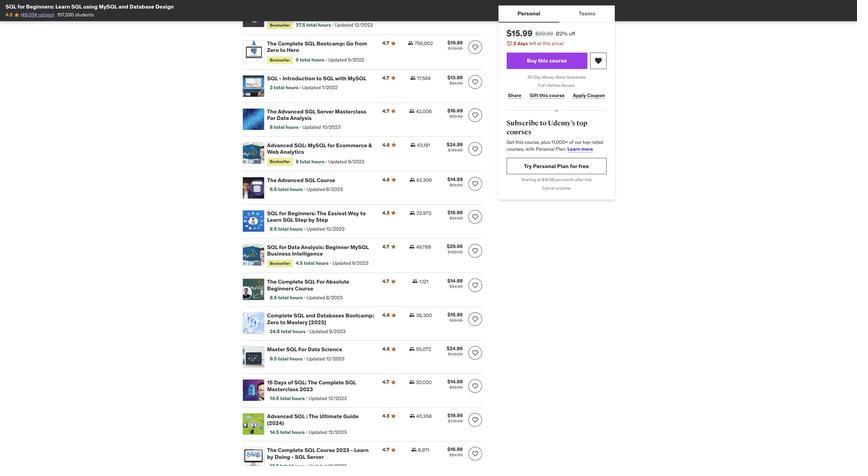 Task type: describe. For each thing, give the bounding box(es) containing it.
advanced inside "the advanced sql server masterclass for data analysis"
[[278, 108, 304, 115]]

$149.99 for advanced sql: mysql for ecommerce & web analytics
[[448, 148, 463, 153]]

$99.99 for 15 days of sql: the complete sql masterclass 2023
[[449, 385, 463, 391]]

masterclass inside 15 days of sql: the complete sql masterclass 2023
[[267, 386, 298, 393]]

off
[[569, 30, 575, 37]]

9 total hours
[[296, 57, 325, 63]]

2 vertical spatial updated 9/2023
[[309, 329, 346, 335]]

course for buy this course
[[549, 57, 567, 64]]

share button
[[507, 89, 523, 102]]

updated 8/2023 for for
[[307, 295, 343, 301]]

with inside the get this course, plus 11,000+ of our top-rated courses, with personal plan.
[[526, 146, 535, 152]]

2023 inside 15 days of sql: the complete sql masterclass 2023
[[300, 386, 313, 393]]

(2024)
[[267, 420, 284, 427]]

$99.99 for complete sql and databases bootcamp: zero to mastery [2023]
[[449, 318, 463, 324]]

the complete sql for absolute beginners course link
[[267, 279, 374, 292]]

updated for sql for beginners: the easiest way to learn sql step by step
[[307, 226, 325, 232]]

$16.99 $99.99
[[448, 108, 463, 119]]

easiest
[[328, 210, 347, 217]]

$94.99 for the complete sql course 2023 - learn by doing - sql server
[[449, 453, 463, 458]]

1 horizontal spatial for
[[298, 346, 307, 353]]

8 for updated 9/2023
[[296, 159, 299, 165]]

sql inside the complete sql bootcamp: go from zero to hero
[[305, 40, 315, 47]]

master
[[267, 346, 285, 353]]

updated for 15 days of sql: the complete sql masterclass 2023
[[309, 396, 327, 402]]

15 days of sql: the complete sql masterclass 2023
[[267, 380, 356, 393]]

more
[[581, 146, 593, 152]]

wishlist image for advanced sql : the ultimate guide (2024)
[[472, 417, 479, 424]]

hours for the complete sql for absolute beginners course
[[290, 295, 303, 301]]

using
[[83, 3, 98, 10]]

total for the advanced sql course
[[278, 186, 289, 193]]

complete sql and databases bootcamp: zero to mastery [2023]
[[267, 313, 374, 326]]

updated 10/2023
[[302, 124, 341, 131]]

9/2023 for sql for data analysis: beginner mysql business intelligence
[[352, 261, 369, 267]]

science
[[321, 346, 342, 353]]

money-
[[542, 74, 556, 80]]

hero
[[287, 47, 299, 54]]

hours down advanced sql: mysql for ecommerce & web analytics at the top
[[312, 159, 325, 165]]

data inside sql for data analysis: beginner mysql business intelligence
[[288, 244, 300, 251]]

this for get
[[516, 139, 523, 146]]

from for the ultimate mysql bootcamp: go from sql beginner to expert
[[360, 5, 372, 12]]

course inside the complete sql for absolute beginners course
[[295, 285, 313, 292]]

advanced inside advanced sql: mysql for ecommerce & web analytics
[[267, 142, 293, 149]]

8 total hours for updated 9/2023
[[296, 159, 325, 165]]

9/2023 for advanced sql: mysql for ecommerce & web analytics
[[348, 159, 364, 165]]

40,358
[[416, 414, 432, 420]]

gift this course
[[530, 92, 565, 98]]

4.7 for sql - introduction to sql with mysql
[[382, 75, 389, 81]]

the advanced sql course
[[267, 177, 335, 184]]

1/2022
[[322, 85, 338, 91]]

wishlist image for sql for beginners: the easiest way to learn sql step by step
[[472, 214, 479, 221]]

total for sql - introduction to sql with mysql
[[274, 85, 284, 91]]

day
[[534, 74, 541, 80]]

students
[[75, 12, 94, 18]]

bootcamp: for sql
[[317, 40, 345, 47]]

the advanced sql server masterclass for data analysis link
[[267, 108, 374, 122]]

2 horizontal spatial -
[[351, 447, 353, 454]]

hours down expert
[[318, 22, 331, 28]]

data inside "master sql for data science" link
[[308, 346, 320, 353]]

8 total hours for updated 10/2023
[[270, 124, 299, 131]]

6.5
[[270, 186, 277, 193]]

$14.99 for 15 days of sql: the complete sql masterclass 2023
[[448, 379, 463, 385]]

43,181
[[417, 142, 430, 149]]

xsmall image for the complete sql bootcamp: go from zero to hero
[[408, 40, 413, 46]]

wishlist image for the complete sql bootcamp: go from zero to hero
[[472, 44, 479, 51]]

bestseller for zero
[[270, 57, 290, 62]]

intelligence
[[292, 250, 323, 257]]

37.5 total hours
[[296, 22, 331, 28]]

complete inside complete sql and databases bootcamp: zero to mastery [2023]
[[267, 313, 293, 319]]

hours down sql for data analysis: beginner mysql business intelligence "link"
[[316, 261, 329, 267]]

$16.99 for the advanced sql server masterclass for data analysis
[[448, 108, 463, 114]]

way
[[348, 210, 359, 217]]

hours for sql - introduction to sql with mysql
[[286, 85, 299, 91]]

11,000+
[[551, 139, 568, 146]]

of inside 15 days of sql: the complete sql masterclass 2023
[[288, 380, 293, 386]]

the complete sql bootcamp: go from zero to hero link
[[267, 40, 374, 54]]

the inside 15 days of sql: the complete sql masterclass 2023
[[308, 380, 317, 386]]

databases
[[317, 313, 344, 319]]

$15.99 $94.99
[[448, 210, 463, 221]]

0 vertical spatial and
[[119, 3, 128, 10]]

$139.99 for guide
[[448, 419, 463, 424]]

complete sql and databases bootcamp: zero to mastery [2023] link
[[267, 313, 374, 326]]

beginners: for learn
[[26, 3, 54, 10]]

master sql for data science link
[[267, 346, 374, 353]]

updated up absolute
[[333, 261, 351, 267]]

guarantee
[[566, 74, 586, 80]]

the inside advanced sql : the ultimate guide (2024)
[[309, 414, 318, 420]]

advanced sql: mysql for ecommerce & web analytics link
[[267, 142, 374, 155]]

2 vertical spatial personal
[[533, 163, 556, 170]]

sql - introduction to sql with mysql
[[267, 75, 366, 82]]

8/2023 for course
[[326, 186, 343, 193]]

for for sql for beginners: the easiest way to learn sql step by step
[[279, 210, 286, 217]]

xsmall image for the complete sql course 2023 - learn by doing - sql server
[[411, 448, 417, 453]]

for for sql for beginners: learn sql using mysql and database design
[[17, 3, 25, 10]]

wishlist image for the advanced sql server masterclass for data analysis
[[472, 112, 479, 119]]

12/2023 for easiest
[[326, 226, 345, 232]]

at inside starting at $16.58 per month after trial cancel anytime
[[537, 177, 541, 183]]

udemy's
[[548, 119, 575, 128]]

$24.99 $149.99 for master sql for data science
[[447, 346, 463, 357]]

4.6 for master sql for data science
[[382, 346, 390, 353]]

mysql inside advanced sql: mysql for ecommerce & web analytics
[[308, 142, 326, 149]]

design
[[155, 3, 174, 10]]

3 total hours
[[270, 85, 299, 91]]

expert
[[311, 12, 328, 19]]

plan
[[557, 163, 569, 170]]

analysis
[[290, 115, 312, 122]]

this for buy
[[538, 57, 548, 64]]

$16.99 $94.99
[[448, 447, 463, 458]]

4.7 for the advanced sql server masterclass for data analysis
[[382, 108, 389, 114]]

personal button
[[498, 5, 560, 22]]

zero inside the complete sql bootcamp: go from zero to hero
[[267, 47, 279, 54]]

157,330
[[57, 12, 74, 18]]

hours for advanced sql : the ultimate guide (2024)
[[292, 430, 305, 436]]

complete for the complete sql course 2023 - learn by doing - sql server
[[278, 447, 303, 454]]

hours for the advanced sql server masterclass for data analysis
[[286, 124, 299, 131]]

total for the complete sql for absolute beginners course
[[278, 295, 289, 301]]

personal inside "button"
[[518, 10, 540, 17]]

mysql inside the ultimate mysql bootcamp: go from sql beginner to expert
[[302, 5, 320, 12]]

$189.99
[[448, 250, 463, 255]]

82%
[[556, 30, 568, 37]]

wishlist image for the advanced sql course
[[472, 181, 479, 187]]

masterclass inside "the advanced sql server masterclass for data analysis"
[[335, 108, 366, 115]]

month
[[562, 177, 574, 183]]

43,306
[[416, 177, 432, 183]]

sql - introduction to sql with mysql link
[[267, 75, 374, 82]]

55,072
[[416, 347, 431, 353]]

learn inside sql for beginners: the easiest way to learn sql step by step
[[267, 217, 282, 223]]

bootcamp: for mysql
[[321, 5, 350, 12]]

starting
[[521, 177, 536, 183]]

updated down advanced sql: mysql for ecommerce & web analytics link
[[328, 159, 347, 165]]

$15.99 $89.99 82% off
[[507, 28, 575, 39]]

complete for the complete sql bootcamp: go from zero to hero
[[278, 40, 303, 47]]

xsmall image for sql for data analysis: beginner mysql business intelligence
[[409, 244, 415, 250]]

back
[[556, 74, 566, 80]]

after
[[575, 177, 584, 183]]

1 horizontal spatial -
[[291, 454, 294, 461]]

beginners: for the
[[288, 210, 316, 217]]

8/2023 for for
[[326, 295, 343, 301]]

apply coupon
[[573, 92, 605, 98]]

updated left 5/2022
[[328, 57, 347, 63]]

courses,
[[507, 146, 525, 152]]

xsmall image for complete sql and databases bootcamp: zero to mastery [2023]
[[409, 313, 415, 318]]

try
[[524, 163, 532, 170]]

plus
[[541, 139, 550, 146]]

4.7 for the complete sql bootcamp: go from zero to hero
[[382, 40, 389, 46]]

top
[[577, 119, 588, 128]]

wishlist image for 15 days of sql: the complete sql masterclass 2023
[[472, 383, 479, 390]]

wishlist image for complete sql and databases bootcamp: zero to mastery [2023]
[[472, 316, 479, 323]]

buy this course button
[[507, 53, 587, 69]]

introduction
[[283, 75, 315, 82]]

$94.99 for sql for beginners: the easiest way to learn sql step by step
[[449, 216, 463, 221]]

by inside sql for beginners: the easiest way to learn sql step by step
[[308, 217, 315, 223]]

$89.99
[[535, 30, 553, 37]]

1 step from the left
[[295, 217, 307, 223]]

bestseller for sql
[[270, 23, 290, 28]]

updated 5/2022
[[328, 57, 364, 63]]

mysql inside sql for data analysis: beginner mysql business intelligence
[[350, 244, 369, 251]]

$24.99 for advanced sql: mysql for ecommerce & web analytics
[[447, 142, 463, 148]]

to inside the complete sql bootcamp: go from zero to hero
[[280, 47, 286, 54]]

2 days left at this price!
[[514, 40, 564, 47]]

42,006
[[416, 108, 432, 115]]

anytime
[[556, 186, 571, 191]]

days
[[274, 380, 287, 386]]

for inside the "try personal plan for free" link
[[570, 163, 577, 170]]

from for the complete sql bootcamp: go from zero to hero
[[355, 40, 367, 47]]

updated for complete sql and databases bootcamp: zero to mastery [2023]
[[309, 329, 328, 335]]

learn inside the complete sql course 2023 - learn by doing - sql server
[[354, 447, 369, 454]]

advanced sql: mysql for ecommerce & web analytics
[[267, 142, 372, 155]]

12/2023 for ultimate
[[328, 430, 347, 436]]

zero inside complete sql and databases bootcamp: zero to mastery [2023]
[[267, 319, 279, 326]]

plan.
[[556, 146, 566, 152]]

share
[[508, 92, 521, 98]]

left
[[529, 40, 536, 47]]

to up updated 1/2022
[[316, 75, 322, 82]]

$99.99 for the advanced sql server masterclass for data analysis
[[449, 114, 463, 119]]

top-
[[583, 139, 592, 146]]

2
[[514, 40, 516, 47]]

for inside the complete sql for absolute beginners course
[[317, 279, 325, 286]]

the ultimate mysql bootcamp: go from sql beginner to expert
[[267, 5, 372, 19]]

6,971
[[418, 448, 430, 454]]

total for advanced sql : the ultimate guide (2024)
[[280, 430, 291, 436]]

14.5 total hours for days
[[270, 396, 305, 402]]

server inside "the advanced sql server masterclass for data analysis"
[[317, 108, 334, 115]]

courses
[[507, 128, 532, 136]]

sql inside sql for data analysis: beginner mysql business intelligence
[[267, 244, 278, 251]]

teams button
[[560, 5, 615, 22]]

advanced inside advanced sql : the ultimate guide (2024)
[[267, 414, 293, 420]]

4.7 for 15 days of sql: the complete sql masterclass 2023
[[382, 380, 389, 386]]

2 vertical spatial 9/2023
[[329, 329, 346, 335]]

of inside the get this course, plus 11,000+ of our top-rated courses, with personal plan.
[[570, 139, 574, 146]]

12/2023 for the
[[328, 396, 347, 402]]

to inside sql for beginners: the easiest way to learn sql step by step
[[360, 210, 366, 217]]

the for the complete sql bootcamp: go from zero to hero
[[267, 40, 277, 47]]

4.7 for sql for data analysis: beginner mysql business intelligence
[[382, 244, 389, 250]]

(49,034
[[21, 12, 37, 18]]

sql for beginners: learn sql using mysql and database design
[[5, 3, 174, 10]]

gift
[[530, 92, 538, 98]]

wishlist image for master sql for data science
[[472, 350, 479, 357]]

sql: inside advanced sql: mysql for ecommerce & web analytics
[[294, 142, 307, 149]]

14.5 total hours for sql
[[270, 430, 305, 436]]

sql inside 15 days of sql: the complete sql masterclass 2023
[[345, 380, 356, 386]]

updated down the ultimate mysql bootcamp: go from sql beginner to expert link
[[335, 22, 353, 28]]



Task type: locate. For each thing, give the bounding box(es) containing it.
server inside the complete sql course 2023 - learn by doing - sql server
[[307, 454, 324, 461]]

alarm image
[[507, 41, 512, 46]]

0 vertical spatial $15.99
[[507, 28, 533, 39]]

2 $16.99 from the top
[[448, 447, 463, 453]]

0 vertical spatial $139.99
[[448, 46, 463, 51]]

total right 6.5
[[278, 186, 289, 193]]

the for the complete sql course 2023 - learn by doing - sql server
[[267, 447, 277, 454]]

0 vertical spatial zero
[[267, 47, 279, 54]]

this for gift
[[540, 92, 548, 98]]

1 4.7 from the top
[[382, 40, 389, 46]]

updated 9/2023 up absolute
[[333, 261, 369, 267]]

0 horizontal spatial -
[[279, 75, 281, 82]]

sql inside "the advanced sql server masterclass for data analysis"
[[305, 108, 316, 115]]

1 vertical spatial at
[[537, 177, 541, 183]]

1 $14.99 from the top
[[448, 176, 463, 183]]

1 horizontal spatial of
[[570, 139, 574, 146]]

beginner up 37.5 at the top left of page
[[279, 12, 303, 19]]

2 $24.99 from the top
[[447, 346, 463, 352]]

$16.99 for the complete sql course 2023 - learn by doing - sql server
[[448, 447, 463, 453]]

0 vertical spatial 8.5 total hours
[[270, 226, 303, 232]]

the advanced sql server masterclass for data analysis
[[267, 108, 366, 122]]

$24.99 right 55,072
[[447, 346, 463, 352]]

1 14.5 total hours from the top
[[270, 396, 305, 402]]

8.5 for the complete sql for absolute beginners course
[[270, 295, 277, 301]]

1 $16.99 from the top
[[448, 108, 463, 114]]

updated 9/2023 for ecommerce
[[328, 159, 364, 165]]

$19.99 $139.99
[[448, 40, 463, 51], [448, 413, 463, 424]]

the for the complete sql for absolute beginners course
[[267, 279, 277, 286]]

1 horizontal spatial beginners:
[[288, 210, 316, 217]]

masterclass down 9.5 total hours
[[267, 386, 298, 393]]

$19.99 $139.99 right 40,358
[[448, 413, 463, 424]]

hours for master sql for data science
[[290, 356, 303, 362]]

to up 37.5 at the top left of page
[[304, 12, 309, 19]]

30-
[[527, 74, 534, 80]]

0 vertical spatial ultimate
[[278, 5, 300, 12]]

2 vertical spatial data
[[308, 346, 320, 353]]

0 vertical spatial sql:
[[294, 142, 307, 149]]

12/2023
[[355, 22, 373, 28], [326, 226, 345, 232], [326, 356, 345, 362], [328, 396, 347, 402], [328, 430, 347, 436]]

tab list
[[498, 5, 615, 23]]

hours for 15 days of sql: the complete sql masterclass 2023
[[292, 396, 305, 402]]

2 vertical spatial course
[[317, 447, 335, 454]]

1 vertical spatial for
[[317, 279, 325, 286]]

for inside sql for data analysis: beginner mysql business intelligence
[[279, 244, 286, 251]]

bootcamp: inside complete sql and databases bootcamp: zero to mastery [2023]
[[346, 313, 374, 319]]

updated 12/2023
[[335, 22, 373, 28], [307, 226, 345, 232], [307, 356, 345, 362], [309, 396, 347, 402], [309, 430, 347, 436]]

1 vertical spatial 8
[[296, 159, 299, 165]]

ecommerce
[[336, 142, 367, 149]]

updated for advanced sql : the ultimate guide (2024)
[[309, 430, 327, 436]]

1 8.5 from the top
[[270, 226, 277, 232]]

1 bestseller from the top
[[270, 23, 290, 28]]

and inside complete sql and databases bootcamp: zero to mastery [2023]
[[306, 313, 315, 319]]

2 bestseller from the top
[[270, 57, 290, 62]]

step
[[295, 217, 307, 223], [316, 217, 328, 223]]

0 vertical spatial $14.99
[[448, 176, 463, 183]]

complete inside the complete sql for absolute beginners course
[[278, 279, 303, 286]]

complete up '9'
[[278, 40, 303, 47]]

$15.99 for $15.99 $99.99
[[448, 312, 463, 318]]

course,
[[525, 139, 540, 146]]

0 horizontal spatial beginners:
[[26, 3, 54, 10]]

1 vertical spatial 9/2023
[[352, 261, 369, 267]]

1 $99.99 from the top
[[449, 114, 463, 119]]

xsmall image for 15 days of sql: the complete sql masterclass 2023
[[409, 380, 415, 385]]

1 vertical spatial $19.99
[[448, 413, 463, 419]]

the ultimate mysql bootcamp: go from sql beginner to expert link
[[267, 5, 374, 19]]

wishlist image for advanced sql: mysql for ecommerce & web analytics
[[472, 146, 479, 153]]

ratings)
[[38, 12, 54, 18]]

0 vertical spatial 8
[[270, 124, 273, 131]]

1 horizontal spatial 2023
[[336, 447, 349, 454]]

course for advanced
[[317, 177, 335, 184]]

0 vertical spatial personal
[[518, 10, 540, 17]]

1 vertical spatial updated 8/2023
[[307, 295, 343, 301]]

$24.99 for master sql for data science
[[447, 346, 463, 352]]

updated down advanced sql : the ultimate guide (2024) link at bottom left
[[309, 430, 327, 436]]

$99.99 right 36,300 at the bottom
[[449, 318, 463, 324]]

beginners: inside sql for beginners: the easiest way to learn sql step by step
[[288, 210, 316, 217]]

learn
[[55, 3, 70, 10], [568, 146, 580, 152], [267, 217, 282, 223], [354, 447, 369, 454]]

$14.99
[[448, 176, 463, 183], [448, 278, 463, 285], [448, 379, 463, 385]]

zero up '24.5'
[[267, 319, 279, 326]]

1 4.6 from the top
[[382, 142, 390, 148]]

beginners:
[[26, 3, 54, 10], [288, 210, 316, 217]]

free
[[579, 163, 589, 170]]

3 wishlist image from the top
[[472, 316, 479, 323]]

buy this course
[[527, 57, 567, 64]]

$94.99 up $15.99 $99.99
[[449, 285, 463, 290]]

or
[[555, 108, 559, 113]]

$13.99
[[448, 75, 463, 81]]

1 vertical spatial sql:
[[294, 380, 307, 386]]

2 $149.99 from the top
[[448, 352, 463, 357]]

0 vertical spatial course
[[317, 177, 335, 184]]

the complete sql course 2023 - learn by doing - sql server
[[267, 447, 369, 461]]

8 total hours
[[270, 124, 299, 131], [296, 159, 325, 165]]

hours for complete sql and databases bootcamp: zero to mastery [2023]
[[293, 329, 306, 335]]

hours down master sql for data science
[[290, 356, 303, 362]]

2 4.6 from the top
[[382, 177, 390, 183]]

1 $14.99 $94.99 from the top
[[448, 176, 463, 188]]

8.5 total hours for complete
[[270, 295, 303, 301]]

from
[[360, 5, 372, 12], [355, 40, 367, 47]]

1 horizontal spatial 8
[[296, 159, 299, 165]]

xsmall image
[[410, 75, 416, 81], [410, 142, 416, 148], [409, 177, 415, 183], [410, 210, 415, 216], [409, 244, 415, 250], [412, 279, 418, 285], [409, 347, 415, 352], [409, 380, 415, 385], [411, 448, 417, 453]]

1 vertical spatial course
[[549, 92, 565, 98]]

updated 9/2023 down [2023]
[[309, 329, 346, 335]]

1 vertical spatial and
[[306, 313, 315, 319]]

$94.99 up $15.99 $94.99
[[449, 183, 463, 188]]

access
[[562, 83, 575, 88]]

bootcamp: right databases
[[346, 313, 374, 319]]

$94.99 inside $15.99 $94.99
[[449, 216, 463, 221]]

updated 8/2023 down the complete sql for absolute beginners course link
[[307, 295, 343, 301]]

updated 8/2023
[[307, 186, 343, 193], [307, 295, 343, 301]]

xsmall image for advanced sql : the ultimate guide (2024)
[[410, 414, 415, 419]]

bestseller down business
[[270, 261, 290, 266]]

for inside "the advanced sql server masterclass for data analysis"
[[267, 115, 275, 122]]

updated for the complete sql for absolute beginners course
[[307, 295, 325, 301]]

2023 inside the complete sql course 2023 - learn by doing - sql server
[[336, 447, 349, 454]]

- right doing on the bottom of the page
[[291, 454, 294, 461]]

for left analysis
[[267, 115, 275, 122]]

$14.99 for the complete sql for absolute beginners course
[[448, 278, 463, 285]]

complete inside the complete sql course 2023 - learn by doing - sql server
[[278, 447, 303, 454]]

by left easiest in the top of the page
[[308, 217, 315, 223]]

updated down the advanced sql course link
[[307, 186, 325, 193]]

2 step from the left
[[316, 217, 328, 223]]

$14.99 down the $189.99
[[448, 278, 463, 285]]

12/2023 for science
[[326, 356, 345, 362]]

1 14.5 from the top
[[270, 396, 279, 402]]

1 vertical spatial updated 9/2023
[[333, 261, 369, 267]]

updated 12/2023 for the
[[309, 396, 347, 402]]

2 $139.99 from the top
[[448, 419, 463, 424]]

the inside the ultimate mysql bootcamp: go from sql beginner to expert
[[267, 5, 277, 12]]

9
[[296, 57, 299, 63]]

updated 8/2023 down the advanced sql course link
[[307, 186, 343, 193]]

1 horizontal spatial beginner
[[325, 244, 349, 251]]

0 horizontal spatial step
[[295, 217, 307, 223]]

1 vertical spatial course
[[295, 285, 313, 292]]

the complete sql for absolute beginners course
[[267, 279, 349, 292]]

1 8/2023 from the top
[[326, 186, 343, 193]]

1 vertical spatial 8 total hours
[[296, 159, 325, 165]]

8/2023 down the advanced sql course link
[[326, 186, 343, 193]]

1 vertical spatial 8.5 total hours
[[270, 295, 303, 301]]

15 days of sql: the complete sql masterclass 2023 link
[[267, 380, 374, 393]]

masterclass up '10/2023'
[[335, 108, 366, 115]]

1 vertical spatial of
[[288, 380, 293, 386]]

complete down the science
[[319, 380, 344, 386]]

$99.99 right the 42,006
[[449, 114, 463, 119]]

to
[[304, 12, 309, 19], [280, 47, 286, 54], [316, 75, 322, 82], [540, 119, 547, 128], [360, 210, 366, 217], [280, 319, 286, 326]]

2 14.5 from the top
[[270, 430, 279, 436]]

1 vertical spatial $24.99
[[447, 346, 463, 352]]

guide
[[343, 414, 359, 420]]

wishlist image
[[472, 79, 479, 86], [472, 282, 479, 289], [472, 316, 479, 323], [472, 383, 479, 390], [472, 451, 479, 458]]

bootcamp: inside the complete sql bootcamp: go from zero to hero
[[317, 40, 345, 47]]

14.5 total hours
[[270, 396, 305, 402], [270, 430, 305, 436]]

4 $94.99 from the top
[[449, 453, 463, 458]]

xsmall image left 43,306
[[409, 177, 415, 183]]

3 $14.99 from the top
[[448, 379, 463, 385]]

beginner inside the ultimate mysql bootcamp: go from sql beginner to expert
[[279, 12, 303, 19]]

to inside 'subscribe to udemy's top courses'
[[540, 119, 547, 128]]

$94.99 for the complete sql for absolute beginners course
[[449, 285, 463, 290]]

0 horizontal spatial of
[[288, 380, 293, 386]]

total for the advanced sql server masterclass for data analysis
[[274, 124, 285, 131]]

8.5 up business
[[270, 226, 277, 232]]

total right "3"
[[274, 85, 284, 91]]

2 vertical spatial $15.99
[[448, 312, 463, 318]]

course down lifetime
[[549, 92, 565, 98]]

lifetime
[[546, 83, 561, 88]]

0 vertical spatial 9/2023
[[348, 159, 364, 165]]

xsmall image left 36,300 at the bottom
[[409, 313, 415, 318]]

hours down advanced sql : the ultimate guide (2024)
[[292, 430, 305, 436]]

xsmall image for advanced sql: mysql for ecommerce & web analytics
[[410, 142, 416, 148]]

the complete sql course 2023 - learn by doing - sql server link
[[267, 447, 374, 461]]

this right buy
[[538, 57, 548, 64]]

2 vertical spatial for
[[298, 346, 307, 353]]

14.5 total hours down days in the left bottom of the page
[[270, 396, 305, 402]]

$139.99 up $16.99 $94.99
[[448, 419, 463, 424]]

0 vertical spatial of
[[570, 139, 574, 146]]

2 14.5 total hours from the top
[[270, 430, 305, 436]]

xsmall image for the advanced sql server masterclass for data analysis
[[409, 108, 415, 114]]

8 total hours down analysis
[[270, 124, 299, 131]]

$99.99 inside $15.99 $99.99
[[449, 318, 463, 324]]

24.5
[[270, 329, 280, 335]]

8.5 down beginners
[[270, 295, 277, 301]]

$29.99 $189.99
[[447, 244, 463, 255]]

0 vertical spatial 2023
[[300, 386, 313, 393]]

personal
[[518, 10, 540, 17], [536, 146, 555, 152], [533, 163, 556, 170]]

1 vertical spatial $16.99
[[448, 447, 463, 453]]

the for the ultimate mysql bootcamp: go from sql beginner to expert
[[267, 5, 277, 12]]

starting at $16.58 per month after trial cancel anytime
[[521, 177, 592, 191]]

1 vertical spatial 14.5 total hours
[[270, 430, 305, 436]]

0 vertical spatial course
[[549, 57, 567, 64]]

wishlist image for the complete sql course 2023 - learn by doing - sql server
[[472, 451, 479, 458]]

2 8.5 total hours from the top
[[270, 295, 303, 301]]

8.5 for sql for beginners: the easiest way to learn sql step by step
[[270, 226, 277, 232]]

1 vertical spatial from
[[355, 40, 367, 47]]

6 4.7 from the top
[[382, 380, 389, 386]]

the inside the complete sql bootcamp: go from zero to hero
[[267, 40, 277, 47]]

course for complete
[[317, 447, 335, 454]]

0 vertical spatial updated 9/2023
[[328, 159, 364, 165]]

0 vertical spatial $24.99 $149.99
[[447, 142, 463, 153]]

0 vertical spatial 14.5 total hours
[[270, 396, 305, 402]]

complete inside the complete sql bootcamp: go from zero to hero
[[278, 40, 303, 47]]

subscribe
[[507, 119, 539, 128]]

course for gift this course
[[549, 92, 565, 98]]

2 $94.99 from the top
[[449, 216, 463, 221]]

$94.99 for the advanced sql course
[[449, 183, 463, 188]]

and left databases
[[306, 313, 315, 319]]

0 vertical spatial updated 8/2023
[[307, 186, 343, 193]]

1 vertical spatial 8.5
[[270, 295, 277, 301]]

days
[[517, 40, 528, 47]]

1 vertical spatial by
[[267, 454, 273, 461]]

8 for updated 10/2023
[[270, 124, 273, 131]]

to inside the ultimate mysql bootcamp: go from sql beginner to expert
[[304, 12, 309, 19]]

our
[[575, 139, 582, 146]]

4 bestseller from the top
[[270, 261, 290, 266]]

updated 9/2023 for beginner
[[333, 261, 369, 267]]

1 vertical spatial zero
[[267, 319, 279, 326]]

server right doing on the bottom of the page
[[307, 454, 324, 461]]

0 horizontal spatial for
[[267, 115, 275, 122]]

756,002
[[415, 40, 433, 47]]

bootcamp: up 37.5 total hours
[[321, 5, 350, 12]]

1 vertical spatial server
[[307, 454, 324, 461]]

complete for the complete sql for absolute beginners course
[[278, 279, 303, 286]]

for inside advanced sql: mysql for ecommerce & web analytics
[[328, 142, 335, 149]]

this down $89.99
[[543, 40, 551, 47]]

xsmall image left the 49,789
[[409, 244, 415, 250]]

go inside the ultimate mysql bootcamp: go from sql beginner to expert
[[351, 5, 358, 12]]

2 $19.99 $139.99 from the top
[[448, 413, 463, 424]]

xsmall image for the complete sql for absolute beginners course
[[412, 279, 418, 285]]

bestseller down the hero
[[270, 57, 290, 62]]

2 8.5 from the top
[[270, 295, 277, 301]]

xsmall image left 30,020 at the bottom
[[409, 380, 415, 385]]

4.6 for the advanced sql course
[[382, 177, 390, 183]]

1 wishlist image from the top
[[472, 79, 479, 86]]

full
[[538, 83, 545, 88]]

22,972
[[417, 210, 432, 217]]

xsmall image for the advanced sql course
[[409, 177, 415, 183]]

0 vertical spatial $19.99 $139.99
[[448, 40, 463, 51]]

for down '10/2023'
[[328, 142, 335, 149]]

2 $14.99 $94.99 from the top
[[448, 278, 463, 290]]

4.7 for the complete sql course 2023 - learn by doing - sql server
[[382, 447, 389, 454]]

2 horizontal spatial for
[[317, 279, 325, 286]]

$99.99 inside $14.99 $99.99
[[449, 385, 463, 391]]

wishlist image
[[472, 44, 479, 51], [594, 57, 602, 65], [472, 112, 479, 119], [472, 146, 479, 153], [472, 181, 479, 187], [472, 214, 479, 221], [472, 248, 479, 255], [472, 350, 479, 357], [472, 417, 479, 424]]

$15.99 right 36,300 at the bottom
[[448, 312, 463, 318]]

beginner right 'analysis:' at left bottom
[[325, 244, 349, 251]]

sql for data analysis: beginner mysql business intelligence link
[[267, 244, 374, 257]]

2 zero from the top
[[267, 319, 279, 326]]

0 vertical spatial go
[[351, 5, 358, 12]]

5 4.7 from the top
[[382, 279, 389, 285]]

2 4.7 from the top
[[382, 75, 389, 81]]

0 vertical spatial data
[[277, 115, 289, 122]]

0 vertical spatial $99.99
[[449, 114, 463, 119]]

1 vertical spatial $149.99
[[448, 352, 463, 357]]

data
[[277, 115, 289, 122], [288, 244, 300, 251], [308, 346, 320, 353]]

0 vertical spatial with
[[335, 75, 347, 82]]

0 vertical spatial at
[[537, 40, 542, 47]]

bestseller for web
[[270, 159, 290, 164]]

9/2023
[[348, 159, 364, 165], [352, 261, 369, 267], [329, 329, 346, 335]]

apply coupon button
[[572, 89, 607, 102]]

1 $139.99 from the top
[[448, 46, 463, 51]]

wishlist image for sql for data analysis: beginner mysql business intelligence
[[472, 248, 479, 255]]

2 $19.99 from the top
[[448, 413, 463, 419]]

for inside sql for beginners: the easiest way to learn sql step by step
[[279, 210, 286, 217]]

sql for data analysis: beginner mysql business intelligence
[[267, 244, 369, 257]]

subscribe to udemy's top courses
[[507, 119, 588, 136]]

complete inside 15 days of sql: the complete sql masterclass 2023
[[319, 380, 344, 386]]

tab list containing personal
[[498, 5, 615, 23]]

1 horizontal spatial by
[[308, 217, 315, 223]]

xsmall image left the 42,006
[[409, 108, 415, 114]]

1 course from the top
[[549, 57, 567, 64]]

[2023]
[[309, 319, 326, 326]]

try personal plan for free link
[[507, 158, 607, 175]]

learn more
[[568, 146, 593, 152]]

2 $99.99 from the top
[[449, 318, 463, 324]]

doing
[[275, 454, 290, 461]]

data left analysis
[[277, 115, 289, 122]]

ultimate inside the ultimate mysql bootcamp: go from sql beginner to expert
[[278, 5, 300, 12]]

1 vertical spatial $14.99
[[448, 278, 463, 285]]

$149.99 up $14.99 $99.99 at the bottom right
[[448, 352, 463, 357]]

0 vertical spatial beginner
[[279, 12, 303, 19]]

1 updated 8/2023 from the top
[[307, 186, 343, 193]]

:
[[306, 414, 308, 420]]

0 vertical spatial server
[[317, 108, 334, 115]]

sql:
[[294, 142, 307, 149], [294, 380, 307, 386]]

1 vertical spatial data
[[288, 244, 300, 251]]

1 $94.99 from the top
[[449, 183, 463, 188]]

49,789
[[416, 244, 431, 250]]

0 vertical spatial $149.99
[[448, 148, 463, 153]]

sql: down analysis
[[294, 142, 307, 149]]

get
[[507, 139, 514, 146]]

coupon
[[587, 92, 605, 98]]

to right way
[[360, 210, 366, 217]]

$19.99 right 40,358
[[448, 413, 463, 419]]

updated for sql - introduction to sql with mysql
[[302, 85, 321, 91]]

$14.99 right 43,306
[[448, 176, 463, 183]]

1 vertical spatial $24.99 $149.99
[[447, 346, 463, 357]]

for left intelligence
[[279, 244, 286, 251]]

go inside the complete sql bootcamp: go from zero to hero
[[346, 40, 354, 47]]

of right days in the left bottom of the page
[[288, 380, 293, 386]]

$24.99 $149.99 right 55,072
[[447, 346, 463, 357]]

hours down the complete sql bootcamp: go from zero to hero at top left
[[312, 57, 325, 63]]

36,300
[[416, 313, 432, 319]]

xsmall image left 6,971
[[411, 448, 417, 453]]

total down days in the left bottom of the page
[[280, 396, 291, 402]]

5/2022
[[348, 57, 364, 63]]

3 bestseller from the top
[[270, 159, 290, 164]]

$14.99 $94.99 for the complete sql for absolute beginners course
[[448, 278, 463, 290]]

3 $99.99 from the top
[[449, 385, 463, 391]]

total down analytics
[[300, 159, 310, 165]]

$19.99 $139.99 for from
[[448, 40, 463, 51]]

sql inside the ultimate mysql bootcamp: go from sql beginner to expert
[[267, 12, 278, 19]]

course inside the complete sql course 2023 - learn by doing - sql server
[[317, 447, 335, 454]]

$14.99 $94.99 for the advanced sql course
[[448, 176, 463, 188]]

4.5 total hours
[[296, 261, 329, 267]]

go for the complete sql bootcamp: go from zero to hero
[[346, 40, 354, 47]]

advanced sql : the ultimate guide (2024) link
[[267, 414, 374, 427]]

1 8.5 total hours from the top
[[270, 226, 303, 232]]

the inside the complete sql course 2023 - learn by doing - sql server
[[267, 447, 277, 454]]

updated for the advanced sql server masterclass for data analysis
[[302, 124, 321, 131]]

2 vertical spatial $14.99
[[448, 379, 463, 385]]

$15.99
[[507, 28, 533, 39], [448, 210, 463, 216], [448, 312, 463, 318]]

to up 24.5 total hours
[[280, 319, 286, 326]]

from inside the ultimate mysql bootcamp: go from sql beginner to expert
[[360, 5, 372, 12]]

beginner inside sql for data analysis: beginner mysql business intelligence
[[325, 244, 349, 251]]

trial
[[585, 177, 592, 183]]

hours down analysis
[[286, 124, 299, 131]]

go for the ultimate mysql bootcamp: go from sql beginner to expert
[[351, 5, 358, 12]]

this inside the get this course, plus 11,000+ of our top-rated courses, with personal plan.
[[516, 139, 523, 146]]

xsmall image left 55,072
[[409, 347, 415, 352]]

0 vertical spatial $16.99
[[448, 108, 463, 114]]

1 vertical spatial beginners:
[[288, 210, 316, 217]]

personal inside the get this course, plus 11,000+ of our top-rated courses, with personal plan.
[[536, 146, 555, 152]]

complete up '24.5'
[[267, 313, 293, 319]]

0 horizontal spatial masterclass
[[267, 386, 298, 393]]

per
[[555, 177, 561, 183]]

4.6
[[382, 142, 390, 148], [382, 177, 390, 183], [382, 313, 390, 319], [382, 346, 390, 353]]

total down intelligence
[[304, 261, 315, 267]]

absolute
[[326, 279, 349, 286]]

2 $24.99 $149.99 from the top
[[447, 346, 463, 357]]

xsmall image for sql - introduction to sql with mysql
[[410, 75, 416, 81]]

xsmall image left the "756,002"
[[408, 40, 413, 46]]

the inside the complete sql for absolute beginners course
[[267, 279, 277, 286]]

the for the advanced sql course
[[267, 177, 277, 184]]

the
[[267, 5, 277, 12], [267, 40, 277, 47], [267, 108, 277, 115], [267, 177, 277, 184], [317, 210, 327, 217], [267, 279, 277, 286], [308, 380, 317, 386], [309, 414, 318, 420], [267, 447, 277, 454]]

1 $24.99 $149.99 from the top
[[447, 142, 463, 153]]

0 vertical spatial bootcamp:
[[321, 5, 350, 12]]

2 wishlist image from the top
[[472, 282, 479, 289]]

&
[[368, 142, 372, 149]]

0 horizontal spatial beginner
[[279, 12, 303, 19]]

$15.99 $99.99
[[448, 312, 463, 324]]

$94.99 inside $16.99 $94.99
[[449, 453, 463, 458]]

updated for master sql for data science
[[307, 356, 325, 362]]

3 $94.99 from the top
[[449, 285, 463, 290]]

data left the science
[[308, 346, 320, 353]]

with
[[335, 75, 347, 82], [526, 146, 535, 152]]

bootcamp: inside the ultimate mysql bootcamp: go from sql beginner to expert
[[321, 5, 350, 12]]

ultimate inside advanced sql : the ultimate guide (2024)
[[320, 414, 342, 420]]

0 horizontal spatial by
[[267, 454, 273, 461]]

1 vertical spatial $139.99
[[448, 419, 463, 424]]

hours
[[318, 22, 331, 28], [312, 57, 325, 63], [286, 85, 299, 91], [286, 124, 299, 131], [312, 159, 325, 165], [290, 186, 303, 193], [290, 226, 303, 232], [316, 261, 329, 267], [290, 295, 303, 301], [293, 329, 306, 335], [290, 356, 303, 362], [292, 396, 305, 402], [292, 430, 305, 436]]

2 $14.99 from the top
[[448, 278, 463, 285]]

data inside "the advanced sql server masterclass for data analysis"
[[277, 115, 289, 122]]

4.7 for the complete sql for absolute beginners course
[[382, 279, 389, 285]]

14.5 down 15
[[270, 396, 279, 402]]

1 vertical spatial $99.99
[[449, 318, 463, 324]]

2 8/2023 from the top
[[326, 295, 343, 301]]

at
[[537, 40, 542, 47], [537, 177, 541, 183]]

$19.99 for the complete sql bootcamp: go from zero to hero
[[448, 40, 463, 46]]

updated 12/2023 for easiest
[[307, 226, 345, 232]]

data left 'analysis:' at left bottom
[[288, 244, 300, 251]]

0 vertical spatial by
[[308, 217, 315, 223]]

2 vertical spatial $99.99
[[449, 385, 463, 391]]

with down course, on the right top of the page
[[526, 146, 535, 152]]

0 vertical spatial 14.5
[[270, 396, 279, 402]]

$14.99 $94.99 right 43,306
[[448, 176, 463, 188]]

the inside sql for beginners: the easiest way to learn sql step by step
[[317, 210, 327, 217]]

sql inside advanced sql : the ultimate guide (2024)
[[294, 414, 305, 420]]

$29.99
[[447, 244, 463, 250]]

personal up $16.58
[[533, 163, 556, 170]]

3 4.6 from the top
[[382, 313, 390, 319]]

1 $24.99 from the top
[[447, 142, 463, 148]]

1 $149.99 from the top
[[448, 148, 463, 153]]

sql inside the complete sql for absolute beginners course
[[305, 279, 315, 286]]

$149.99 for master sql for data science
[[448, 352, 463, 357]]

course inside button
[[549, 57, 567, 64]]

bootcamp: up updated 5/2022
[[317, 40, 345, 47]]

14.5 down (2024)
[[270, 430, 279, 436]]

updated down sql - introduction to sql with mysql
[[302, 85, 321, 91]]

$14.99 $94.99 right 1,121
[[448, 278, 463, 290]]

3
[[270, 85, 273, 91]]

4 4.6 from the top
[[382, 346, 390, 353]]

updated 12/2023 for science
[[307, 356, 345, 362]]

beginner
[[279, 12, 303, 19], [325, 244, 349, 251]]

2 updated 8/2023 from the top
[[307, 295, 343, 301]]

3 4.7 from the top
[[382, 108, 389, 114]]

$14.99 right 30,020 at the bottom
[[448, 379, 463, 385]]

7 4.7 from the top
[[382, 447, 389, 454]]

total for 15 days of sql: the complete sql masterclass 2023
[[280, 396, 291, 402]]

5 wishlist image from the top
[[472, 451, 479, 458]]

1 horizontal spatial step
[[316, 217, 328, 223]]

this inside button
[[538, 57, 548, 64]]

0 vertical spatial $19.99
[[448, 40, 463, 46]]

xsmall image for sql for beginners: the easiest way to learn sql step by step
[[410, 210, 415, 216]]

from inside the complete sql bootcamp: go from zero to hero
[[355, 40, 367, 47]]

sql: inside 15 days of sql: the complete sql masterclass 2023
[[294, 380, 307, 386]]

1 $19.99 from the top
[[448, 40, 463, 46]]

by inside the complete sql course 2023 - learn by doing - sql server
[[267, 454, 273, 461]]

bestseller for business
[[270, 261, 290, 266]]

4 4.7 from the top
[[382, 244, 389, 250]]

1 horizontal spatial ultimate
[[320, 414, 342, 420]]

updated down sql for beginners: the easiest way to learn sql step by step
[[307, 226, 325, 232]]

8.5 total hours down beginners
[[270, 295, 303, 301]]

wishlist image for the complete sql for absolute beginners course
[[472, 282, 479, 289]]

$13.99 $84.99
[[448, 75, 463, 86]]

total right 37.5 at the top left of page
[[306, 22, 317, 28]]

8.5 total hours for for
[[270, 226, 303, 232]]

for down 6.5 total hours
[[279, 210, 286, 217]]

for left free
[[570, 163, 577, 170]]

xsmall image
[[408, 40, 413, 46], [409, 108, 415, 114], [409, 313, 415, 318], [410, 414, 415, 419]]

updated down 15 days of sql: the complete sql masterclass 2023 link
[[309, 396, 327, 402]]

1 $19.99 $139.99 from the top
[[448, 40, 463, 51]]

hours down 15 days of sql: the complete sql masterclass 2023
[[292, 396, 305, 402]]

cancel
[[543, 186, 555, 191]]

wishlist image for sql - introduction to sql with mysql
[[472, 79, 479, 86]]

$99.99 right 30,020 at the bottom
[[449, 385, 463, 391]]

1 vertical spatial bootcamp:
[[317, 40, 345, 47]]

with up 1/2022
[[335, 75, 347, 82]]

updated 12/2023 for ultimate
[[309, 430, 347, 436]]

$99.99 inside $16.99 $99.99
[[449, 114, 463, 119]]

sql: right days in the left bottom of the page
[[294, 380, 307, 386]]

total right '24.5'
[[281, 329, 292, 335]]

$94.99 right 6,971
[[449, 453, 463, 458]]

1 vertical spatial personal
[[536, 146, 555, 152]]

4 wishlist image from the top
[[472, 383, 479, 390]]

0 horizontal spatial with
[[335, 75, 347, 82]]

sql inside complete sql and databases bootcamp: zero to mastery [2023]
[[294, 313, 304, 319]]

bestseller left 37.5 at the top left of page
[[270, 23, 290, 28]]

updated 8/2023 for course
[[307, 186, 343, 193]]

1 zero from the top
[[267, 47, 279, 54]]

beginners: down 6.5 total hours
[[288, 210, 316, 217]]

8 total hours down advanced sql: mysql for ecommerce & web analytics at the top
[[296, 159, 325, 165]]

total for sql for beginners: the easiest way to learn sql step by step
[[278, 226, 289, 232]]

1 vertical spatial beginner
[[325, 244, 349, 251]]

8/2023 down absolute
[[326, 295, 343, 301]]

2 course from the top
[[549, 92, 565, 98]]

to inside complete sql and databases bootcamp: zero to mastery [2023]
[[280, 319, 286, 326]]

1 horizontal spatial masterclass
[[335, 108, 366, 115]]

web
[[267, 149, 279, 155]]

0 vertical spatial $14.99 $94.99
[[448, 176, 463, 188]]

total for complete sql and databases bootcamp: zero to mastery [2023]
[[281, 329, 292, 335]]

1,121
[[419, 279, 429, 285]]

$149.99
[[448, 148, 463, 153], [448, 352, 463, 357]]

0 vertical spatial for
[[267, 115, 275, 122]]

1 vertical spatial go
[[346, 40, 354, 47]]

1 vertical spatial 14.5
[[270, 430, 279, 436]]

0 vertical spatial $24.99
[[447, 142, 463, 148]]

total right '9'
[[300, 57, 310, 63]]

the inside "the advanced sql server masterclass for data analysis"
[[267, 108, 277, 115]]



Task type: vqa. For each thing, say whether or not it's contained in the screenshot.
6hr related to Dictionaries and Sets
no



